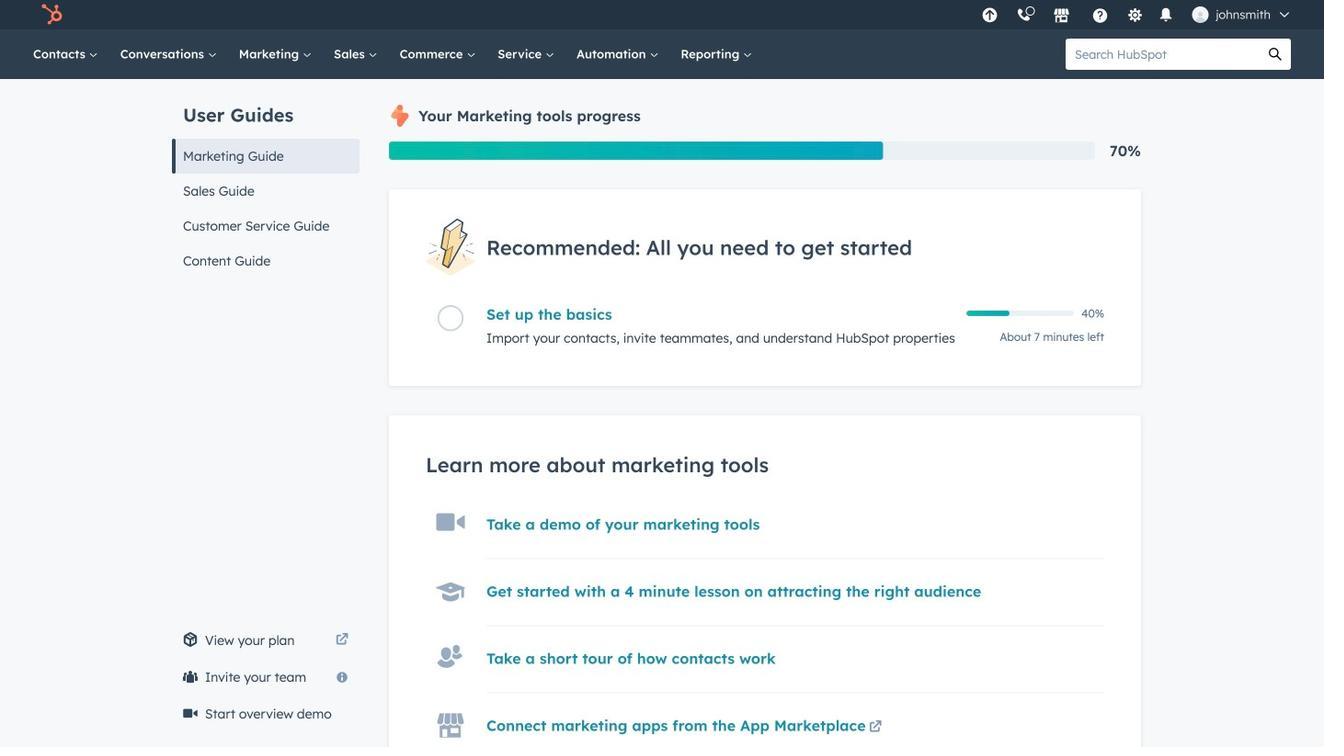 Task type: vqa. For each thing, say whether or not it's contained in the screenshot.
"alert"
no



Task type: locate. For each thing, give the bounding box(es) containing it.
progress bar
[[389, 142, 884, 160]]

menu
[[973, 0, 1303, 29]]

marketplaces image
[[1054, 8, 1070, 25]]

link opens in a new window image
[[336, 630, 349, 652], [336, 635, 349, 648]]

2 link opens in a new window image from the top
[[336, 635, 349, 648]]

link opens in a new window image
[[870, 718, 882, 740], [870, 722, 882, 735]]



Task type: describe. For each thing, give the bounding box(es) containing it.
1 link opens in a new window image from the top
[[870, 718, 882, 740]]

1 link opens in a new window image from the top
[[336, 630, 349, 652]]

Search HubSpot search field
[[1066, 39, 1260, 70]]

user guides element
[[172, 79, 360, 279]]

2 link opens in a new window image from the top
[[870, 722, 882, 735]]

john smith image
[[1193, 6, 1209, 23]]

[object object] complete progress bar
[[967, 311, 1010, 317]]



